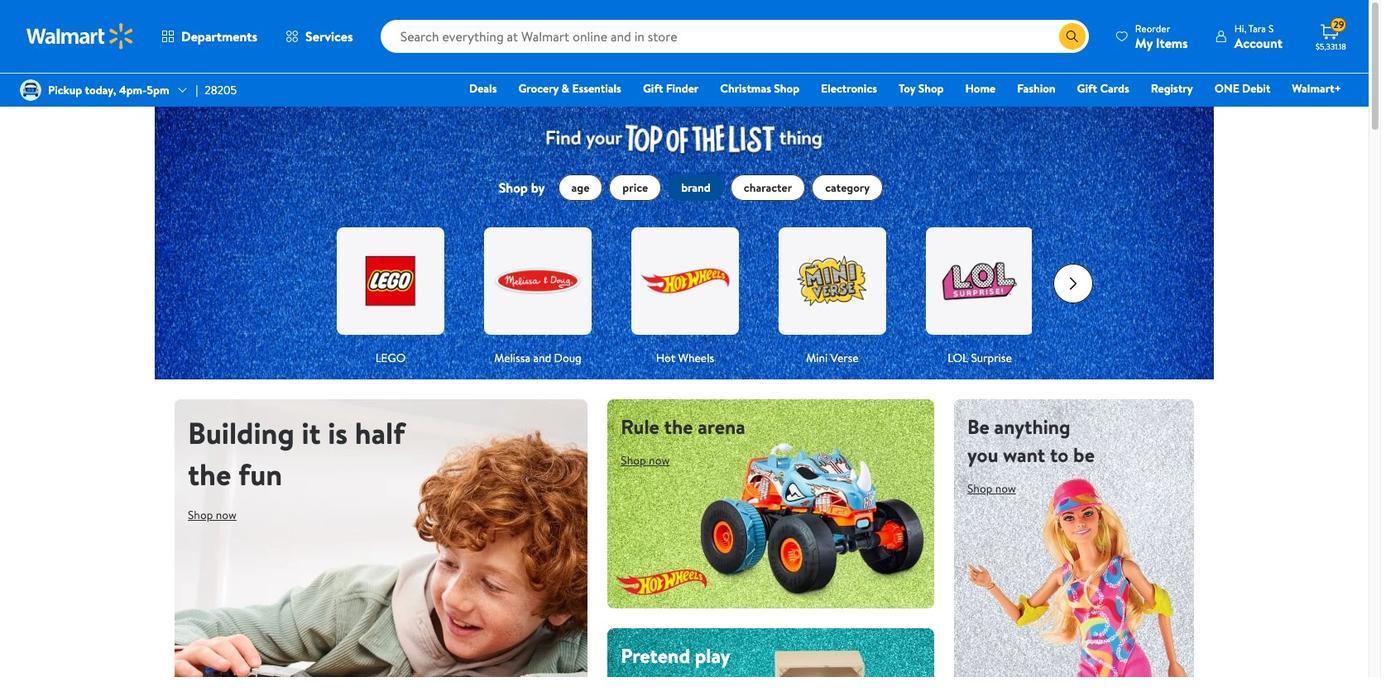 Task type: describe. For each thing, give the bounding box(es) containing it.
melissa
[[494, 350, 530, 367]]

shop now link for rule the arena
[[621, 448, 683, 474]]

shop lego image
[[175, 400, 588, 678]]

deals
[[469, 80, 497, 97]]

be anything you want to be
[[967, 413, 1095, 469]]

next slide of list image
[[1053, 264, 1093, 304]]

age button
[[558, 175, 603, 201]]

hot wheels
[[656, 350, 714, 367]]

finder
[[666, 80, 699, 97]]

price button
[[609, 175, 661, 201]]

category lol-surprise image
[[926, 228, 1034, 335]]

deals link
[[462, 79, 504, 98]]

pretend play classics link
[[608, 629, 934, 678]]

walmart image
[[26, 23, 134, 50]]

gift for gift finder
[[643, 80, 663, 97]]

toy
[[899, 80, 915, 97]]

reorder
[[1135, 21, 1170, 35]]

departments button
[[147, 17, 271, 56]]

want
[[1003, 441, 1045, 469]]

christmas
[[720, 80, 771, 97]]

pickup
[[48, 82, 82, 98]]

rule
[[621, 413, 659, 441]]

find your top of the list thing image
[[525, 107, 843, 162]]

one debit link
[[1207, 79, 1278, 98]]

$5,331.18
[[1316, 41, 1346, 52]]

&
[[561, 80, 569, 97]]

items
[[1156, 34, 1188, 52]]

gift cards
[[1077, 80, 1129, 97]]

search icon image
[[1066, 30, 1079, 43]]

registry link
[[1143, 79, 1200, 98]]

you
[[967, 441, 998, 469]]

gift finder
[[643, 80, 699, 97]]

pickup today, 4pm-5pm
[[48, 82, 169, 98]]

1 horizontal spatial the
[[664, 413, 693, 441]]

essentials
[[572, 80, 621, 97]]

it
[[302, 413, 321, 454]]

character button
[[730, 175, 805, 201]]

play
[[695, 643, 730, 671]]

half
[[355, 413, 405, 454]]

29
[[1333, 18, 1344, 32]]

fashion link
[[1010, 79, 1063, 98]]

today,
[[85, 82, 116, 98]]

lol surprise
[[948, 350, 1012, 367]]

category mini-verse image
[[779, 228, 886, 335]]

one
[[1215, 80, 1239, 97]]

walmart+ link
[[1285, 79, 1349, 98]]

lol
[[948, 350, 968, 367]]

home
[[965, 80, 996, 97]]

now for rule the arena
[[649, 453, 670, 469]]

to
[[1050, 441, 1069, 469]]

shop barbie image
[[954, 400, 1194, 678]]

hot wheels link
[[631, 215, 739, 380]]

hi, tara s account
[[1234, 21, 1283, 52]]

tara
[[1249, 21, 1266, 35]]

grocery
[[518, 80, 559, 97]]

category
[[825, 180, 870, 196]]

toy shop link
[[891, 79, 951, 98]]

pretend
[[621, 643, 690, 671]]

electronics
[[821, 80, 877, 97]]

melissa and doug link
[[484, 215, 592, 380]]

gift for gift cards
[[1077, 80, 1097, 97]]

cards
[[1100, 80, 1129, 97]]

shop now for building it is half the fun
[[188, 507, 237, 524]]

arena
[[698, 413, 745, 441]]

and
[[533, 350, 551, 367]]

classics
[[621, 671, 685, 678]]

building it is half the fun
[[188, 413, 405, 496]]

fashion
[[1017, 80, 1055, 97]]

shop now link for building it is half the fun
[[188, 502, 250, 529]]

mini
[[806, 350, 828, 367]]

category lego image
[[337, 228, 444, 335]]



Task type: locate. For each thing, give the bounding box(es) containing it.
1 vertical spatial now
[[995, 481, 1016, 498]]

1 horizontal spatial now
[[649, 453, 670, 469]]

brand button
[[668, 175, 724, 201]]

is
[[328, 413, 348, 454]]

shop hot wheels image
[[608, 400, 934, 609]]

be
[[1073, 441, 1095, 469]]

shop inside 'link'
[[918, 80, 944, 97]]

walmart+
[[1292, 80, 1341, 97]]

christmas shop link
[[713, 79, 807, 98]]

debit
[[1242, 80, 1270, 97]]

price
[[623, 180, 648, 196]]

1 gift from the left
[[643, 80, 663, 97]]

lego
[[375, 350, 406, 367]]

s
[[1268, 21, 1274, 35]]

hot
[[656, 350, 675, 367]]

category hot-wheels image
[[631, 228, 739, 335]]

electronics link
[[813, 79, 885, 98]]

departments
[[181, 27, 257, 46]]

0 horizontal spatial the
[[188, 454, 231, 496]]

2 vertical spatial now
[[216, 507, 237, 524]]

shop
[[774, 80, 799, 97], [918, 80, 944, 97], [499, 179, 528, 197], [621, 453, 646, 469], [967, 481, 992, 498], [188, 507, 213, 524]]

gift left finder
[[643, 80, 663, 97]]

shop now link
[[621, 448, 683, 474], [967, 476, 1029, 502], [188, 502, 250, 529]]

4pm-
[[119, 82, 147, 98]]

2 horizontal spatial now
[[995, 481, 1016, 498]]

toy shop
[[899, 80, 944, 97]]

now for building it is half the fun
[[216, 507, 237, 524]]

1 horizontal spatial shop now link
[[621, 448, 683, 474]]

be
[[967, 413, 990, 441]]

by
[[531, 179, 545, 197]]

grocery & essentials link
[[511, 79, 629, 98]]

brand
[[681, 180, 711, 196]]

registry
[[1151, 80, 1193, 97]]

fun
[[238, 454, 282, 496]]

2 vertical spatial shop now
[[188, 507, 237, 524]]

shop by
[[499, 179, 545, 197]]

1 vertical spatial shop now
[[967, 481, 1016, 498]]

my
[[1135, 34, 1153, 52]]

building
[[188, 413, 294, 454]]

verse
[[830, 350, 859, 367]]

melissa and doug
[[494, 350, 582, 367]]

|
[[196, 82, 198, 98]]

1 horizontal spatial shop now
[[621, 453, 670, 469]]

the left fun
[[188, 454, 231, 496]]

the right rule
[[664, 413, 693, 441]]

gift left cards
[[1077, 80, 1097, 97]]

pretend play classics
[[621, 643, 730, 678]]

services
[[305, 27, 353, 46]]

now for be anything you want to be
[[995, 481, 1016, 498]]

shop now for be anything you want to be
[[967, 481, 1016, 498]]

category button
[[812, 175, 883, 201]]

character
[[744, 180, 792, 196]]

| 28205
[[196, 82, 237, 98]]

shop now for rule the arena
[[621, 453, 670, 469]]

hi,
[[1234, 21, 1246, 35]]

age
[[571, 180, 589, 196]]

gift finder link
[[635, 79, 706, 98]]

category melissa-doug image
[[484, 228, 592, 335]]

0 horizontal spatial shop now link
[[188, 502, 250, 529]]

surprise
[[971, 350, 1012, 367]]

0 vertical spatial shop now
[[621, 453, 670, 469]]

now
[[649, 453, 670, 469], [995, 481, 1016, 498], [216, 507, 237, 524]]

0 vertical spatial the
[[664, 413, 693, 441]]

anything
[[994, 413, 1070, 441]]

one debit
[[1215, 80, 1270, 97]]

grocery & essentials
[[518, 80, 621, 97]]

lol surprise link
[[926, 215, 1034, 380]]

christmas shop
[[720, 80, 799, 97]]

Walmart Site-Wide search field
[[380, 20, 1089, 53]]

services button
[[271, 17, 367, 56]]

mini verse
[[806, 350, 859, 367]]

0 horizontal spatial gift
[[643, 80, 663, 97]]

shop now link down you
[[967, 476, 1029, 502]]

0 horizontal spatial shop now
[[188, 507, 237, 524]]

gift cards link
[[1070, 79, 1137, 98]]

reorder my items
[[1135, 21, 1188, 52]]

rule the arena
[[621, 413, 745, 441]]

 image
[[20, 79, 41, 101]]

mini verse link
[[779, 215, 886, 380]]

0 vertical spatial now
[[649, 453, 670, 469]]

1 horizontal spatial gift
[[1077, 80, 1097, 97]]

shop now link for be anything you want to be
[[967, 476, 1029, 502]]

2 horizontal spatial shop now link
[[967, 476, 1029, 502]]

0 horizontal spatial now
[[216, 507, 237, 524]]

shop now link down rule
[[621, 448, 683, 474]]

28205
[[205, 82, 237, 98]]

2 horizontal spatial shop now
[[967, 481, 1016, 498]]

account
[[1234, 34, 1283, 52]]

lego link
[[337, 215, 444, 380]]

gift
[[643, 80, 663, 97], [1077, 80, 1097, 97]]

doug
[[554, 350, 582, 367]]

shop now link down fun
[[188, 502, 250, 529]]

shop now
[[621, 453, 670, 469], [967, 481, 1016, 498], [188, 507, 237, 524]]

wheels
[[678, 350, 714, 367]]

1 vertical spatial the
[[188, 454, 231, 496]]

5pm
[[147, 82, 169, 98]]

Search search field
[[380, 20, 1089, 53]]

2 gift from the left
[[1077, 80, 1097, 97]]

home link
[[958, 79, 1003, 98]]

the inside building it is half the fun
[[188, 454, 231, 496]]



Task type: vqa. For each thing, say whether or not it's contained in the screenshot.
age button
yes



